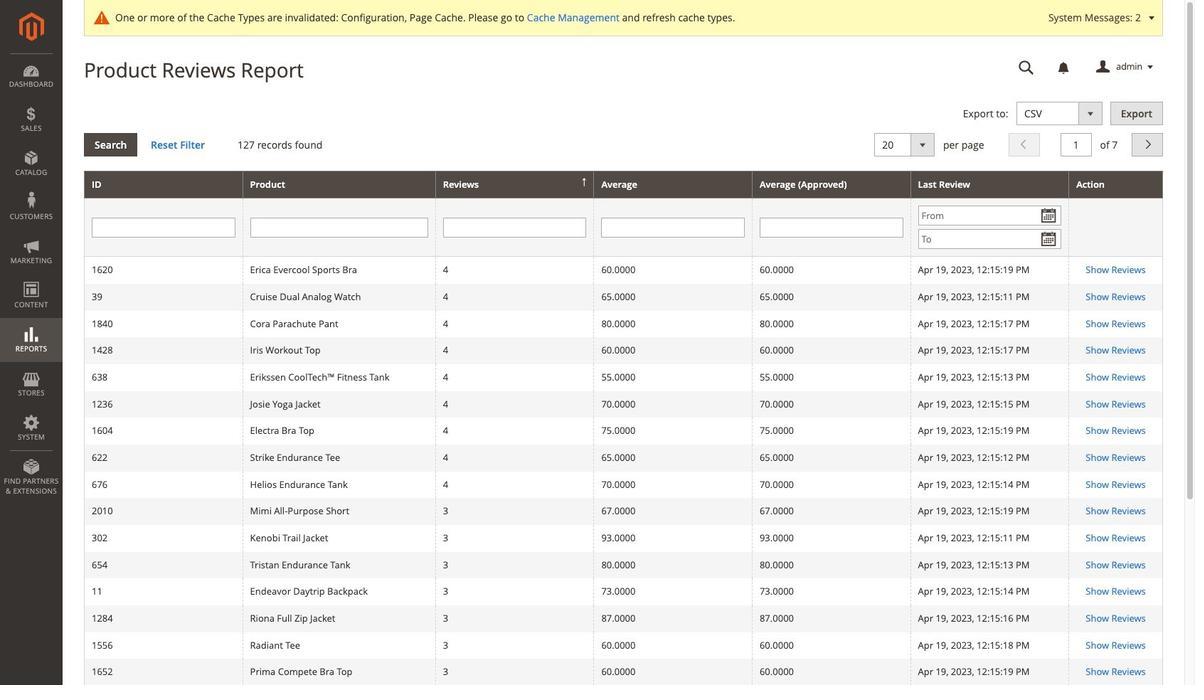 Task type: locate. For each thing, give the bounding box(es) containing it.
None text field
[[1009, 55, 1044, 80], [92, 218, 235, 237], [443, 218, 586, 237], [1009, 55, 1044, 80], [92, 218, 235, 237], [443, 218, 586, 237]]

None text field
[[1061, 133, 1092, 156], [250, 218, 428, 237], [601, 218, 745, 237], [760, 218, 903, 237], [1061, 133, 1092, 156], [250, 218, 428, 237], [601, 218, 745, 237], [760, 218, 903, 237]]

menu bar
[[0, 53, 63, 503]]

From text field
[[918, 206, 1061, 226]]



Task type: describe. For each thing, give the bounding box(es) containing it.
To text field
[[918, 229, 1061, 249]]

magento admin panel image
[[19, 12, 44, 41]]



